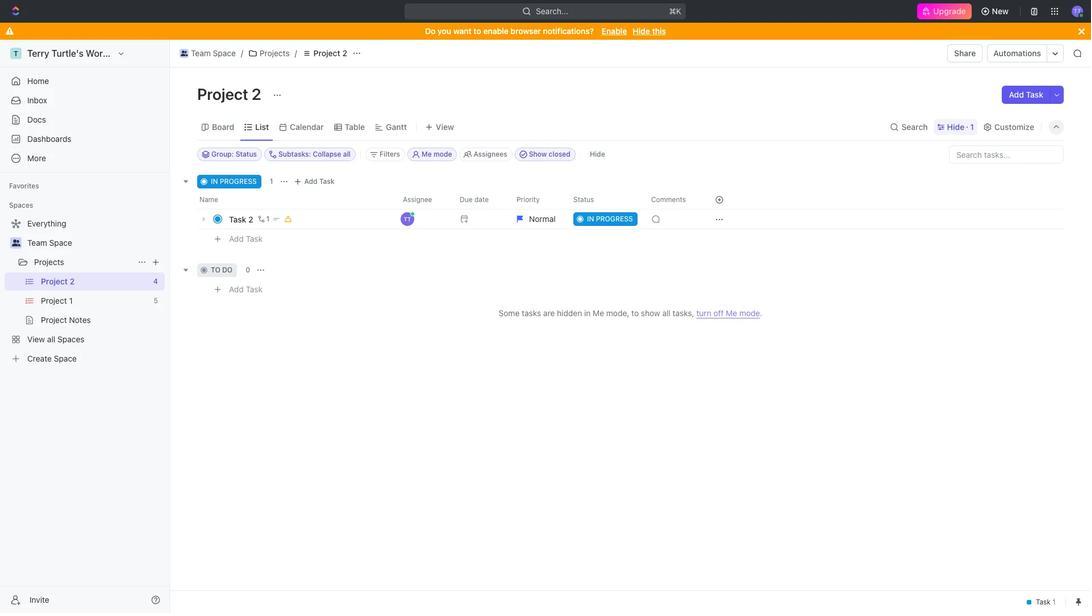 Task type: locate. For each thing, give the bounding box(es) containing it.
0 vertical spatial project 2 link
[[299, 47, 350, 60]]

1 vertical spatial user group image
[[12, 240, 20, 247]]

tree
[[5, 215, 165, 368]]

in up name
[[211, 177, 218, 186]]

all right collapse
[[343, 150, 351, 159]]

0 vertical spatial hide
[[633, 26, 650, 36]]

task down '0'
[[246, 285, 263, 294]]

projects link
[[245, 47, 293, 60], [34, 253, 133, 272]]

me right the off at the bottom of page
[[726, 309, 737, 318]]

home link
[[5, 72, 165, 90]]

progress down status dropdown button
[[596, 215, 633, 223]]

1 horizontal spatial in progress
[[587, 215, 633, 223]]

mode inside dropdown button
[[434, 150, 452, 159]]

1 vertical spatial status
[[573, 196, 594, 204]]

1 horizontal spatial user group image
[[181, 51, 188, 56]]

name
[[199, 196, 218, 204]]

terry turtle's workspace, , element
[[10, 48, 22, 59]]

turtle's
[[52, 48, 84, 59]]

2 horizontal spatial all
[[662, 309, 671, 318]]

to right want
[[474, 26, 481, 36]]

list
[[255, 122, 269, 132]]

show closed
[[529, 150, 571, 159]]

1 horizontal spatial spaces
[[57, 335, 84, 344]]

normal button
[[510, 209, 567, 230]]

1 vertical spatial all
[[662, 309, 671, 318]]

2 horizontal spatial project 2
[[314, 48, 347, 58]]

1 horizontal spatial progress
[[596, 215, 633, 223]]

1 vertical spatial view
[[27, 335, 45, 344]]

in progress
[[211, 177, 257, 186], [587, 215, 633, 223]]

view
[[436, 122, 454, 132], [27, 335, 45, 344]]

create space
[[27, 354, 77, 364]]

1 horizontal spatial tt
[[1074, 8, 1081, 14]]

notifications?
[[543, 26, 594, 36]]

1 horizontal spatial projects
[[260, 48, 290, 58]]

all inside view all spaces link
[[47, 335, 55, 344]]

in progress down status dropdown button
[[587, 215, 633, 223]]

user group image
[[181, 51, 188, 56], [12, 240, 20, 247]]

progress down group: status
[[220, 177, 257, 186]]

1 horizontal spatial /
[[295, 48, 297, 58]]

1 vertical spatial hide
[[947, 122, 965, 132]]

1 vertical spatial team space
[[27, 238, 72, 248]]

/
[[241, 48, 243, 58], [295, 48, 297, 58]]

1 horizontal spatial me
[[593, 309, 604, 318]]

1 vertical spatial project 2
[[197, 85, 265, 103]]

team inside tree
[[27, 238, 47, 248]]

all right show
[[662, 309, 671, 318]]

project
[[314, 48, 340, 58], [197, 85, 248, 103], [41, 277, 68, 286], [41, 296, 67, 306], [41, 315, 67, 325]]

0 horizontal spatial projects link
[[34, 253, 133, 272]]

1 horizontal spatial all
[[343, 150, 351, 159]]

1 horizontal spatial status
[[573, 196, 594, 204]]

add down task 2
[[229, 234, 244, 244]]

0 vertical spatial to
[[474, 26, 481, 36]]

add task up customize
[[1009, 90, 1043, 99]]

add task button up customize
[[1002, 86, 1050, 104]]

in
[[211, 177, 218, 186], [587, 215, 594, 223], [584, 309, 591, 318]]

1 vertical spatial tt button
[[396, 209, 453, 230]]

projects link inside tree
[[34, 253, 133, 272]]

status up in progress dropdown button
[[573, 196, 594, 204]]

project 2 inside tree
[[41, 277, 75, 286]]

0 horizontal spatial tt button
[[396, 209, 453, 230]]

task down 1 "button"
[[246, 234, 263, 244]]

1 vertical spatial tt
[[404, 216, 411, 223]]

1 horizontal spatial hide
[[633, 26, 650, 36]]

1 / from the left
[[241, 48, 243, 58]]

team space
[[191, 48, 236, 58], [27, 238, 72, 248]]

tasks,
[[673, 309, 694, 318]]

1 horizontal spatial tt button
[[1068, 2, 1087, 20]]

0 horizontal spatial project 2
[[41, 277, 75, 286]]

date
[[475, 196, 489, 204]]

1 vertical spatial to
[[211, 266, 220, 275]]

0 horizontal spatial progress
[[220, 177, 257, 186]]

1 vertical spatial mode
[[739, 309, 760, 318]]

1 vertical spatial in progress
[[587, 215, 633, 223]]

mode right the off at the bottom of page
[[739, 309, 760, 318]]

view button
[[421, 119, 458, 135]]

1 horizontal spatial team space
[[191, 48, 236, 58]]

status
[[236, 150, 257, 159], [573, 196, 594, 204]]

closed
[[549, 150, 571, 159]]

task for add task button under task 2
[[246, 234, 263, 244]]

0 horizontal spatial projects
[[34, 257, 64, 267]]

spaces down project notes
[[57, 335, 84, 344]]

1 horizontal spatial projects link
[[245, 47, 293, 60]]

projects inside tree
[[34, 257, 64, 267]]

team
[[191, 48, 211, 58], [27, 238, 47, 248]]

1 inside project 1 link
[[69, 296, 73, 306]]

1 vertical spatial spaces
[[57, 335, 84, 344]]

assignee button
[[396, 191, 453, 209]]

1 vertical spatial in
[[587, 215, 594, 223]]

hide button
[[585, 148, 610, 161]]

projects
[[260, 48, 290, 58], [34, 257, 64, 267]]

to
[[474, 26, 481, 36], [211, 266, 220, 275], [632, 309, 639, 318]]

customize button
[[980, 119, 1038, 135]]

add task down '0'
[[229, 285, 263, 294]]

me left mode,
[[593, 309, 604, 318]]

priority button
[[510, 191, 567, 209]]

1 vertical spatial team
[[27, 238, 47, 248]]

task for add task button under '0'
[[246, 285, 263, 294]]

board
[[212, 122, 234, 132]]

tt
[[1074, 8, 1081, 14], [404, 216, 411, 223]]

add task for add task button under '0'
[[229, 285, 263, 294]]

1 horizontal spatial project 2
[[197, 85, 265, 103]]

1 inside 1 "button"
[[266, 215, 270, 223]]

0 vertical spatial view
[[436, 122, 454, 132]]

status right group:
[[236, 150, 257, 159]]

all
[[343, 150, 351, 159], [662, 309, 671, 318], [47, 335, 55, 344]]

to left show
[[632, 309, 639, 318]]

0 horizontal spatial hide
[[590, 150, 605, 159]]

1 vertical spatial space
[[49, 238, 72, 248]]

in down status dropdown button
[[587, 215, 594, 223]]

group: status
[[211, 150, 257, 159]]

spaces inside tree
[[57, 335, 84, 344]]

mode down view button on the top left of page
[[434, 150, 452, 159]]

1 horizontal spatial team space link
[[177, 47, 239, 60]]

add up customize
[[1009, 90, 1024, 99]]

view up create
[[27, 335, 45, 344]]

0
[[246, 266, 250, 275]]

upgrade link
[[918, 3, 972, 19]]

hide left this
[[633, 26, 650, 36]]

upgrade
[[933, 6, 966, 16]]

0 horizontal spatial mode
[[434, 150, 452, 159]]

task down collapse
[[319, 177, 334, 186]]

list link
[[253, 119, 269, 135]]

view for view
[[436, 122, 454, 132]]

1 vertical spatial team space link
[[27, 234, 163, 252]]

hide right search
[[947, 122, 965, 132]]

add task
[[1009, 90, 1043, 99], [304, 177, 334, 186], [229, 234, 263, 244], [229, 285, 263, 294]]

0 vertical spatial tt button
[[1068, 2, 1087, 20]]

space
[[213, 48, 236, 58], [49, 238, 72, 248], [54, 354, 77, 364]]

subtasks: collapse all
[[279, 150, 351, 159]]

me
[[422, 150, 432, 159], [593, 309, 604, 318], [726, 309, 737, 318]]

0 horizontal spatial view
[[27, 335, 45, 344]]

1
[[970, 122, 974, 132], [270, 177, 273, 186], [266, 215, 270, 223], [69, 296, 73, 306]]

add task button down task 2
[[224, 232, 267, 246]]

hide right closed
[[590, 150, 605, 159]]

view inside button
[[436, 122, 454, 132]]

0 vertical spatial all
[[343, 150, 351, 159]]

want
[[453, 26, 472, 36]]

2 vertical spatial hide
[[590, 150, 605, 159]]

0 horizontal spatial project 2 link
[[41, 273, 149, 291]]

notes
[[69, 315, 91, 325]]

0 horizontal spatial status
[[236, 150, 257, 159]]

0 horizontal spatial user group image
[[12, 240, 20, 247]]

everything
[[27, 219, 66, 228]]

0 horizontal spatial me
[[422, 150, 432, 159]]

search button
[[887, 119, 931, 135]]

1 right task 2
[[266, 215, 270, 223]]

0 horizontal spatial team
[[27, 238, 47, 248]]

0 vertical spatial team space
[[191, 48, 236, 58]]

0 horizontal spatial all
[[47, 335, 55, 344]]

1 vertical spatial projects
[[34, 257, 64, 267]]

1 horizontal spatial team
[[191, 48, 211, 58]]

filters
[[380, 150, 400, 159]]

0 horizontal spatial spaces
[[9, 201, 33, 210]]

1 horizontal spatial to
[[474, 26, 481, 36]]

add task button down '0'
[[224, 283, 267, 297]]

0 horizontal spatial team space
[[27, 238, 72, 248]]

all up create space
[[47, 335, 55, 344]]

team space link
[[177, 47, 239, 60], [27, 234, 163, 252]]

task
[[1026, 90, 1043, 99], [319, 177, 334, 186], [229, 215, 246, 224], [246, 234, 263, 244], [246, 285, 263, 294]]

0 vertical spatial in
[[211, 177, 218, 186]]

project 2
[[314, 48, 347, 58], [197, 85, 265, 103], [41, 277, 75, 286]]

tt button
[[1068, 2, 1087, 20], [396, 209, 453, 230]]

enable
[[483, 26, 509, 36]]

add task button
[[1002, 86, 1050, 104], [291, 175, 339, 189], [224, 232, 267, 246], [224, 283, 267, 297]]

task for add task button on top of customize
[[1026, 90, 1043, 99]]

2 vertical spatial to
[[632, 309, 639, 318]]

1 up project notes
[[69, 296, 73, 306]]

hide inside button
[[590, 150, 605, 159]]

task left 1 "button"
[[229, 215, 246, 224]]

mode
[[434, 150, 452, 159], [739, 309, 760, 318]]

0 vertical spatial user group image
[[181, 51, 188, 56]]

0 horizontal spatial /
[[241, 48, 243, 58]]

task up customize
[[1026, 90, 1043, 99]]

1 vertical spatial progress
[[596, 215, 633, 223]]

2 vertical spatial all
[[47, 335, 55, 344]]

docs
[[27, 115, 46, 124]]

0 vertical spatial space
[[213, 48, 236, 58]]

hide for hide 1
[[947, 122, 965, 132]]

2 horizontal spatial hide
[[947, 122, 965, 132]]

1 vertical spatial project 2 link
[[41, 273, 149, 291]]

view up me mode
[[436, 122, 454, 132]]

1 horizontal spatial view
[[436, 122, 454, 132]]

hide
[[633, 26, 650, 36], [947, 122, 965, 132], [590, 150, 605, 159]]

do
[[425, 26, 436, 36]]

in right hidden
[[584, 309, 591, 318]]

0 vertical spatial team space link
[[177, 47, 239, 60]]

me inside dropdown button
[[422, 150, 432, 159]]

2
[[342, 48, 347, 58], [252, 85, 261, 103], [248, 215, 253, 224], [70, 277, 75, 286]]

sidebar navigation
[[0, 40, 172, 614]]

me down view dropdown button
[[422, 150, 432, 159]]

0 vertical spatial in progress
[[211, 177, 257, 186]]

2 vertical spatial project 2
[[41, 277, 75, 286]]

to left 'do'
[[211, 266, 220, 275]]

1 left customize button
[[970, 122, 974, 132]]

1 vertical spatial projects link
[[34, 253, 133, 272]]

project 1 link
[[41, 292, 149, 310]]

view button
[[421, 114, 458, 140]]

add task down task 2
[[229, 234, 263, 244]]

in progress down group: status
[[211, 177, 257, 186]]

0 horizontal spatial to
[[211, 266, 220, 275]]

spaces down 'favorites' button
[[9, 201, 33, 210]]

tree containing everything
[[5, 215, 165, 368]]

0 vertical spatial mode
[[434, 150, 452, 159]]

docs link
[[5, 111, 165, 129]]

automations button
[[988, 45, 1047, 62]]

do
[[222, 266, 233, 275]]

0 vertical spatial spaces
[[9, 201, 33, 210]]

terry turtle's workspace
[[27, 48, 133, 59]]

view inside tree
[[27, 335, 45, 344]]

spaces
[[9, 201, 33, 210], [57, 335, 84, 344]]



Task type: vqa. For each thing, say whether or not it's contained in the screenshot.
show
yes



Task type: describe. For each thing, give the bounding box(es) containing it.
2 inside tree
[[70, 277, 75, 286]]

comments
[[651, 196, 686, 204]]

4
[[153, 277, 158, 286]]

share button
[[947, 44, 983, 63]]

you
[[438, 26, 451, 36]]

invite
[[30, 595, 49, 605]]

5
[[154, 297, 158, 305]]

inbox
[[27, 95, 47, 105]]

subtasks:
[[279, 150, 311, 159]]

hide 1
[[947, 122, 974, 132]]

do you want to enable browser notifications? enable hide this
[[425, 26, 666, 36]]

user group image inside team space link
[[181, 51, 188, 56]]

0 vertical spatial progress
[[220, 177, 257, 186]]

search
[[902, 122, 928, 132]]

share
[[954, 48, 976, 58]]

0 vertical spatial team
[[191, 48, 211, 58]]

project notes
[[41, 315, 91, 325]]

view all spaces link
[[5, 331, 163, 349]]

assignee
[[403, 196, 432, 204]]

add up name dropdown button
[[304, 177, 317, 186]]

⌘k
[[669, 6, 682, 16]]

automations
[[994, 48, 1041, 58]]

due date button
[[453, 191, 510, 209]]

add task for add task button on top of customize
[[1009, 90, 1043, 99]]

gantt link
[[384, 119, 407, 135]]

me mode button
[[408, 148, 457, 161]]

more
[[27, 153, 46, 163]]

0 vertical spatial status
[[236, 150, 257, 159]]

status button
[[567, 191, 645, 209]]

task 2
[[229, 215, 253, 224]]

calendar link
[[288, 119, 324, 135]]

browser
[[511, 26, 541, 36]]

turn off me mode link
[[696, 309, 760, 319]]

.
[[760, 309, 762, 318]]

status inside status dropdown button
[[573, 196, 594, 204]]

new button
[[976, 2, 1016, 20]]

view for view all spaces
[[27, 335, 45, 344]]

add task for add task button under task 2
[[229, 234, 263, 244]]

terry
[[27, 48, 49, 59]]

board link
[[210, 119, 234, 135]]

1 up name dropdown button
[[270, 177, 273, 186]]

add down 'do'
[[229, 285, 244, 294]]

assignees button
[[459, 148, 512, 161]]

are
[[543, 309, 555, 318]]

add task down subtasks: collapse all
[[304, 177, 334, 186]]

some
[[499, 309, 520, 318]]

search...
[[536, 6, 569, 16]]

everything link
[[5, 215, 163, 233]]

1 horizontal spatial project 2 link
[[299, 47, 350, 60]]

tasks
[[522, 309, 541, 318]]

show closed button
[[515, 148, 576, 161]]

Search tasks... text field
[[950, 146, 1063, 163]]

2 horizontal spatial me
[[726, 309, 737, 318]]

workspace
[[86, 48, 133, 59]]

favorites button
[[5, 180, 44, 193]]

normal
[[529, 214, 556, 224]]

home
[[27, 76, 49, 86]]

more button
[[5, 149, 165, 168]]

due date
[[460, 196, 489, 204]]

new
[[992, 6, 1009, 16]]

hide for hide
[[590, 150, 605, 159]]

favorites
[[9, 182, 39, 190]]

2 vertical spatial in
[[584, 309, 591, 318]]

dashboards link
[[5, 130, 165, 148]]

calendar
[[290, 122, 324, 132]]

inbox link
[[5, 92, 165, 110]]

1 horizontal spatial mode
[[739, 309, 760, 318]]

create
[[27, 354, 52, 364]]

group:
[[211, 150, 234, 159]]

2 vertical spatial space
[[54, 354, 77, 364]]

priority
[[517, 196, 540, 204]]

0 horizontal spatial tt
[[404, 216, 411, 223]]

tree inside sidebar navigation
[[5, 215, 165, 368]]

project notes link
[[41, 311, 163, 330]]

create space link
[[5, 350, 163, 368]]

table
[[345, 122, 365, 132]]

0 vertical spatial projects
[[260, 48, 290, 58]]

in inside in progress dropdown button
[[587, 215, 594, 223]]

add task button up name dropdown button
[[291, 175, 339, 189]]

comments button
[[645, 191, 701, 209]]

0 horizontal spatial team space link
[[27, 234, 163, 252]]

to do
[[211, 266, 233, 275]]

0 vertical spatial tt
[[1074, 8, 1081, 14]]

user group image inside tree
[[12, 240, 20, 247]]

this
[[652, 26, 666, 36]]

hidden
[[557, 309, 582, 318]]

customize
[[994, 122, 1034, 132]]

0 vertical spatial projects link
[[245, 47, 293, 60]]

in progress button
[[567, 209, 645, 230]]

in progress inside dropdown button
[[587, 215, 633, 223]]

dashboards
[[27, 134, 71, 144]]

0 vertical spatial project 2
[[314, 48, 347, 58]]

mode,
[[606, 309, 629, 318]]

show
[[641, 309, 660, 318]]

filters button
[[365, 148, 405, 161]]

assignees
[[474, 150, 507, 159]]

enable
[[602, 26, 627, 36]]

team space inside tree
[[27, 238, 72, 248]]

collapse
[[313, 150, 341, 159]]

table link
[[343, 119, 365, 135]]

project 1
[[41, 296, 73, 306]]

me mode
[[422, 150, 452, 159]]

due
[[460, 196, 473, 204]]

0 horizontal spatial in progress
[[211, 177, 257, 186]]

2 / from the left
[[295, 48, 297, 58]]

turn
[[696, 309, 711, 318]]

some tasks are hidden in me mode, to show all tasks, turn off me mode .
[[499, 309, 762, 318]]

2 horizontal spatial to
[[632, 309, 639, 318]]

show
[[529, 150, 547, 159]]

progress inside dropdown button
[[596, 215, 633, 223]]



